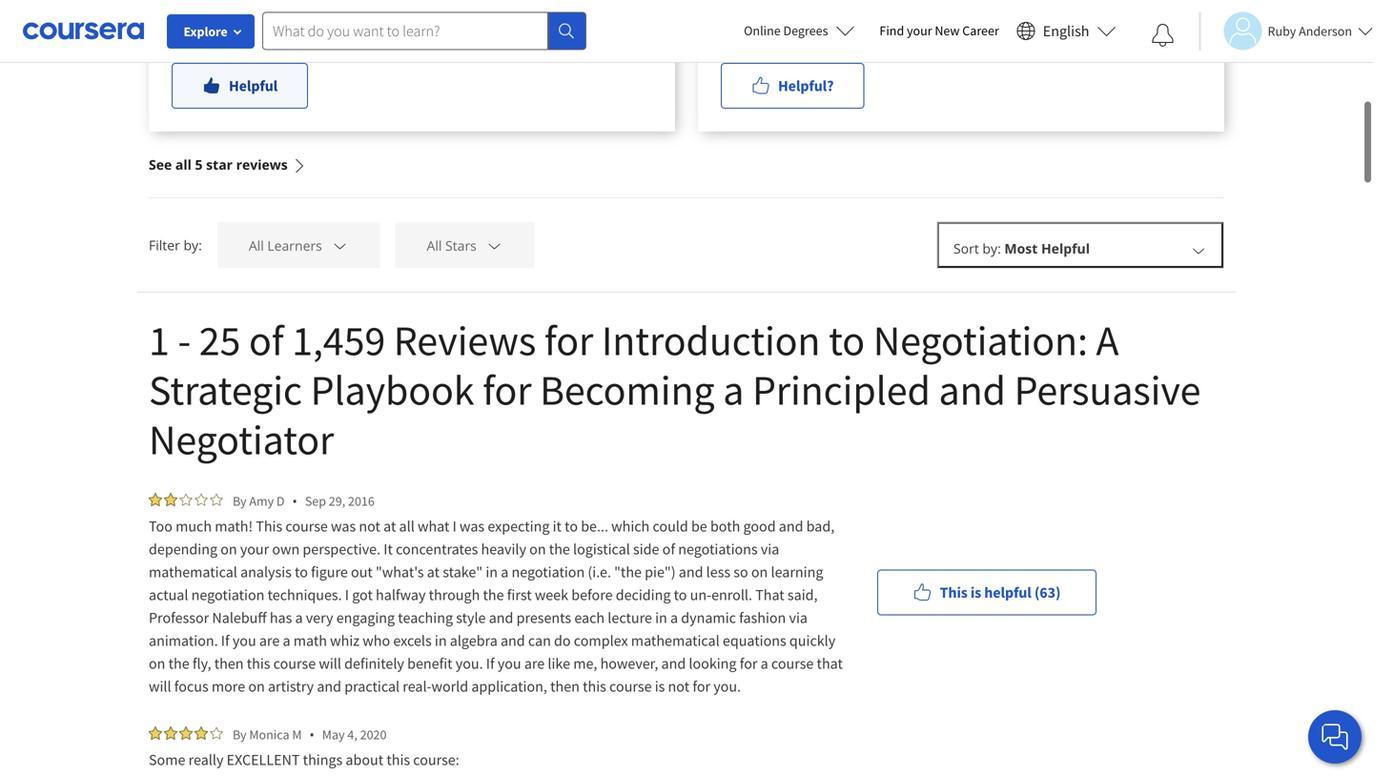 Task type: locate. For each thing, give the bounding box(es) containing it.
very
[[1008, 0, 1035, 0], [306, 609, 333, 628]]

chevron down image inside all learners button
[[332, 237, 349, 254]]

"the
[[615, 563, 642, 582]]

this down 2020
[[387, 751, 410, 770]]

negotiation inside i have completed over 12 courses on coursera and this one is the best presented of them all. you can learn a lot of un-intuitive things about negotiation that will serve you well in life and business.
[[172, 27, 245, 46]]

un- down coursera
[[449, 4, 470, 23]]

all inside button
[[249, 237, 264, 255]]

in down an
[[847, 4, 859, 23]]

that inside i have completed over 12 courses on coursera and this one is the best presented of them all. you can learn a lot of un-intuitive things about negotiation that will serve you well in life and business.
[[248, 27, 274, 46]]

then
[[214, 654, 244, 674], [551, 677, 580, 696]]

it up "what's
[[384, 540, 393, 559]]

1 vertical spatial your
[[240, 540, 269, 559]]

bad,
[[807, 517, 835, 536]]

this is helpful (63) button
[[878, 570, 1097, 616]]

1 vertical spatial more
[[212, 677, 245, 696]]

not down the 2016
[[359, 517, 381, 536]]

filter
[[149, 236, 180, 254]]

all learners button
[[217, 222, 380, 268]]

show notifications image
[[1152, 24, 1175, 47]]

0 vertical spatial very
[[1008, 0, 1035, 0]]

this inside button
[[940, 583, 968, 602]]

your right find
[[907, 22, 933, 39]]

course down quickly
[[772, 654, 814, 674]]

0 horizontal spatial your
[[240, 540, 269, 559]]

0 horizontal spatial •
[[292, 492, 297, 510]]

can left the do
[[528, 632, 551, 651]]

on up learn
[[385, 0, 402, 0]]

well
[[367, 27, 393, 46]]

1 horizontal spatial filled star image
[[179, 727, 193, 740]]

you. down algebra
[[456, 654, 483, 674]]

you. down looking
[[714, 677, 741, 696]]

stake"
[[443, 563, 483, 582]]

chevron down image
[[1191, 242, 1208, 259]]

are up application,
[[525, 654, 545, 674]]

.. down the vendors
[[819, 27, 826, 46]]

i left loved
[[829, 27, 833, 46]]

negotiation
[[917, 0, 991, 0]]

by inside by monica m • may 4, 2020
[[233, 727, 247, 744]]

great
[[721, 0, 756, 0]]

india.
[[862, 4, 898, 23]]

mathematical down depending
[[149, 563, 237, 582]]

be...
[[581, 517, 609, 536]]

this up artistry
[[247, 654, 270, 674]]

course:
[[413, 751, 460, 770]]

0 vertical spatial mathematical
[[149, 563, 237, 582]]

0 horizontal spatial mathematical
[[149, 563, 237, 582]]

2 vertical spatial will
[[149, 677, 171, 696]]

all inside button
[[427, 237, 442, 255]]

sort by: most helpful
[[954, 239, 1090, 258]]

by: right the "filter"
[[184, 236, 202, 254]]

i
[[172, 0, 176, 0], [901, 4, 905, 23], [829, 27, 833, 46], [453, 517, 457, 536], [345, 586, 349, 605]]

0 vertical spatial about
[[569, 4, 607, 23]]

1 horizontal spatial you.
[[714, 677, 741, 696]]

all for all stars
[[427, 237, 442, 255]]

1 horizontal spatial all
[[427, 237, 442, 255]]

was right what on the bottom left of the page
[[460, 517, 485, 536]]

1 - 25 of 1,459 reviews for introduction to negotiation: a strategic playbook for becoming a principled and persuasive negotiator
[[149, 314, 1201, 466]]

3 filled star image from the left
[[195, 727, 208, 740]]

you left well
[[340, 27, 364, 46]]

1 horizontal spatial by:
[[983, 239, 1002, 258]]

1 vertical spatial this
[[940, 583, 968, 602]]

like down the do
[[548, 654, 571, 674]]

1 star image from the left
[[179, 493, 193, 507]]

0 vertical spatial this
[[256, 517, 283, 536]]

by inside by amy d • sep 29, 2016
[[233, 493, 247, 510]]

negotiation:
[[874, 314, 1088, 367]]

in down "deciding" on the left bottom
[[656, 609, 668, 628]]

0 horizontal spatial via
[[761, 540, 780, 559]]

1 vertical spatial will
[[319, 654, 341, 674]]

0 vertical spatial negotiation
[[172, 27, 245, 46]]

0 horizontal spatial are
[[259, 632, 280, 651]]

all left the 5
[[175, 156, 192, 174]]

0 vertical spatial by
[[233, 493, 247, 510]]

on down animation.
[[149, 654, 165, 674]]

street
[[753, 4, 789, 23]]

un-
[[449, 4, 470, 23], [690, 586, 712, 605]]

about down 2020
[[346, 751, 384, 770]]

this inside too much math! this course was not at all what i was expecting it to be... which could be both good and bad, depending on your own perspective. it concentrates heavily on the logistical side of negotiations via mathematical analysis to figure out "what's at stake" in a negotiation (i.e. "the pie") and less so on learning actual negotiation techniques. i got halfway through the first week before deciding to un-enroll. that said, professor nalebuff has a very engaging teaching style and presents each lecture in a dynamic fashion via animation. if you are a math whiz who excels in algebra and can do complex mathematical equations quickly on the fly, then this course will definitely benefit you. if you are like me, however, and looking for a course that will focus more on artistry and practical real-world application, then this course is not for you.
[[256, 517, 283, 536]]

0 vertical spatial you.
[[456, 654, 483, 674]]

perspective.
[[303, 540, 381, 559]]

1 vertical spatial very
[[306, 609, 333, 628]]

star image
[[179, 493, 193, 507], [195, 493, 208, 507]]

1 vertical spatial all
[[399, 517, 415, 536]]

via down said,
[[789, 609, 808, 628]]

2016
[[348, 493, 375, 510]]

very up math
[[306, 609, 333, 628]]

None search field
[[262, 12, 587, 50]]

will down all.
[[277, 27, 300, 46]]

by amy d • sep 29, 2016
[[233, 492, 375, 510]]

1 horizontal spatial mathematical
[[631, 632, 720, 651]]

you up the ... at the top of the page
[[976, 4, 1000, 23]]

0 horizontal spatial chevron down image
[[332, 237, 349, 254]]

a inside 1 - 25 of 1,459 reviews for introduction to negotiation: a strategic playbook for becoming a principled and persuasive negotiator
[[723, 363, 744, 416]]

1 horizontal spatial like
[[951, 4, 973, 23]]

1 horizontal spatial star image
[[195, 493, 208, 507]]

will down whiz
[[319, 654, 341, 674]]

very inside too much math! this course was not at all what i was expecting it to be... which could be both good and bad, depending on your own perspective. it concentrates heavily on the logistical side of negotiations via mathematical analysis to figure out "what's at stake" in a negotiation (i.e. "the pie") and less so on learning actual negotiation techniques. i got halfway through the first week before deciding to un-enroll. that said, professor nalebuff has a very engaging teaching style and presents each lecture in a dynamic fashion via animation. if you are a math whiz who excels in algebra and can do complex mathematical equations quickly on the fly, then this course will definitely benefit you. if you are like me, however, and looking for a course that will focus more on artistry and practical real-world application, then this course is not for you.
[[306, 609, 333, 628]]

your inside too much math! this course was not at all what i was expecting it to be... which could be both good and bad, depending on your own perspective. it concentrates heavily on the logistical side of negotiations via mathematical analysis to figure out "what's at stake" in a negotiation (i.e. "the pie") and less so on learning actual negotiation techniques. i got halfway through the first week before deciding to un-enroll. that said, professor nalebuff has a very engaging teaching style and presents each lecture in a dynamic fashion via animation. if you are a math whiz who excels in algebra and can do complex mathematical equations quickly on the fly, then this course will definitely benefit you. if you are like me, however, and looking for a course that will focus more on artistry and practical real-world application, then this course is not for you.
[[240, 540, 269, 559]]

then down the me,
[[551, 677, 580, 696]]

(i.e.
[[588, 563, 611, 582]]

2 star image from the top
[[210, 727, 223, 740]]

2 star image from the left
[[195, 493, 208, 507]]

all learners
[[249, 237, 322, 255]]

not down looking
[[668, 677, 690, 696]]

1 horizontal spatial was
[[460, 517, 485, 536]]

application,
[[472, 677, 548, 696]]

1 horizontal spatial things
[[526, 4, 566, 23]]

.. up the vendors
[[804, 0, 812, 0]]

the
[[560, 0, 581, 0], [875, 27, 896, 46], [549, 540, 570, 559], [483, 586, 504, 605], [169, 654, 190, 674]]

in left life
[[396, 27, 408, 46]]

is left helpful
[[971, 583, 982, 602]]

0 horizontal spatial like
[[548, 654, 571, 674]]

that
[[248, 27, 274, 46], [817, 654, 843, 674]]

the down it
[[549, 540, 570, 559]]

1 vertical spatial about
[[346, 751, 384, 770]]

1 vertical spatial mathematical
[[631, 632, 720, 651]]

all for all learners
[[249, 237, 264, 255]]

1 horizontal spatial are
[[525, 654, 545, 674]]

by
[[233, 493, 247, 510], [233, 727, 247, 744]]

ruby
[[1268, 22, 1297, 40]]

• right d
[[292, 492, 297, 510]]

1 horizontal spatial it
[[1130, 0, 1140, 0]]

0 vertical spatial are
[[259, 632, 280, 651]]

by for math!
[[233, 493, 247, 510]]

more
[[1067, 4, 1101, 23], [212, 677, 245, 696]]

filled star image
[[149, 493, 162, 507], [164, 493, 177, 507], [164, 727, 177, 740]]

1 horizontal spatial more
[[1067, 4, 1101, 23]]

your up analysis
[[240, 540, 269, 559]]

is down however,
[[655, 677, 665, 696]]

starts
[[1143, 0, 1178, 0]]

2 by from the top
[[233, 727, 247, 744]]

will left focus
[[149, 677, 171, 696]]

you down nalebuff
[[233, 632, 256, 651]]

then right fly,
[[214, 654, 244, 674]]

like down negotiation
[[951, 4, 973, 23]]

star image for really
[[210, 727, 223, 740]]

of right the side
[[663, 540, 676, 559]]

0 vertical spatial not
[[359, 517, 381, 536]]

1 chevron down image from the left
[[332, 237, 349, 254]]

4,
[[348, 727, 358, 744]]

1 star image from the top
[[210, 493, 223, 507]]

1 vertical spatial can
[[528, 632, 551, 651]]

0 vertical spatial un-
[[449, 4, 470, 23]]

1 vertical spatial un-
[[690, 586, 712, 605]]

0 horizontal spatial if
[[221, 632, 230, 651]]

0 horizontal spatial at
[[384, 517, 396, 536]]

a inside i have completed over 12 courses on coursera and this one is the best presented of them all. you can learn a lot of un-intuitive things about negotiation that will serve you well in life and business.
[[402, 4, 410, 23]]

0 horizontal spatial this
[[256, 517, 283, 536]]

anderson
[[1300, 22, 1353, 40]]

chevron down image right stars
[[486, 237, 503, 254]]

of right 25 at the top of page
[[249, 314, 284, 367]]

2 chevron down image from the left
[[486, 237, 503, 254]]

is up career in the right of the page
[[994, 0, 1005, 0]]

based
[[777, 27, 816, 46]]

1 vertical spatial then
[[551, 677, 580, 696]]

0 vertical spatial things
[[526, 4, 566, 23]]

you up application,
[[498, 654, 522, 674]]

1 vertical spatial ..
[[819, 27, 826, 46]]

0 horizontal spatial by:
[[184, 236, 202, 254]]

0 horizontal spatial un-
[[449, 4, 470, 23]]

1 horizontal spatial not
[[668, 677, 690, 696]]

0 horizontal spatial was
[[331, 517, 356, 536]]

really
[[189, 751, 224, 770]]

can down courses
[[340, 4, 363, 23]]

chevron down image for stars
[[486, 237, 503, 254]]

in down heavily
[[486, 563, 498, 582]]

heavily
[[481, 540, 527, 559]]

this down the me,
[[583, 677, 607, 696]]

english button
[[1009, 0, 1124, 62]]

own
[[272, 540, 300, 559]]

1 vertical spatial at
[[427, 563, 440, 582]]

all left what on the bottom left of the page
[[399, 517, 415, 536]]

the down india.
[[875, 27, 896, 46]]

0 horizontal spatial helpful
[[229, 76, 278, 95]]

chevron down image inside all stars button
[[486, 237, 503, 254]]

all left the learners
[[249, 237, 264, 255]]

• for things
[[310, 726, 315, 744]]

it inside too much math! this course was not at all what i was expecting it to be... which could be both good and bad, depending on your own perspective. it concentrates heavily on the logistical side of negotiations via mathematical analysis to figure out "what's at stake" in a negotiation (i.e. "the pie") and less so on learning actual negotiation techniques. i got halfway through the first week before deciding to un-enroll. that said, professor nalebuff has a very engaging teaching style and presents each lecture in a dynamic fashion via animation. if you are a math whiz who excels in algebra and can do complex mathematical equations quickly on the fly, then this course will definitely benefit you. if you are like me, however, and looking for a course that will focus more on artistry and practical real-world application, then this course is not for you.
[[384, 540, 393, 559]]

1 horizontal spatial very
[[1008, 0, 1035, 0]]

1 horizontal spatial chevron down image
[[486, 237, 503, 254]]

5
[[195, 156, 203, 174]]

reviews
[[236, 156, 288, 174]]

0 horizontal spatial star image
[[179, 493, 193, 507]]

0 horizontal spatial very
[[306, 609, 333, 628]]

1 horizontal spatial all
[[399, 517, 415, 536]]

this up intuitive
[[493, 0, 516, 0]]

things down one
[[526, 4, 566, 23]]

learners
[[268, 237, 322, 255]]

nalebuff
[[212, 609, 267, 628]]

helpful down explore popup button
[[229, 76, 278, 95]]

via down good
[[761, 540, 780, 559]]

filter by:
[[149, 236, 202, 254]]

1 horizontal spatial that
[[817, 654, 843, 674]]

1 horizontal spatial then
[[551, 677, 580, 696]]

0 vertical spatial helpful
[[229, 76, 278, 95]]

more right focus
[[212, 677, 245, 696]]

at left what on the bottom left of the page
[[384, 517, 396, 536]]

less
[[707, 563, 731, 582]]

mathematical down dynamic
[[631, 632, 720, 651]]

0 vertical spatial your
[[907, 22, 933, 39]]

it inside great course .. being an indian negotiation is very natural to me. it starts with street vendors in india. i would like you to upload more case studies industry based .. i loved the way you teach ...
[[1130, 0, 1140, 0]]

actual
[[149, 586, 188, 605]]

29,
[[329, 493, 346, 510]]

by left "amy"
[[233, 493, 247, 510]]

filled star image
[[149, 727, 162, 740], [179, 727, 193, 740], [195, 727, 208, 740]]

1 horizontal spatial via
[[789, 609, 808, 628]]

negotiation down presented
[[172, 27, 245, 46]]

2 all from the left
[[427, 237, 442, 255]]

ruby anderson button
[[1200, 12, 1374, 50]]

are down has
[[259, 632, 280, 651]]

more down the natural at the right top of page
[[1067, 4, 1101, 23]]

0 vertical spatial more
[[1067, 4, 1101, 23]]

1 horizontal spatial this
[[940, 583, 968, 602]]

0 vertical spatial at
[[384, 517, 396, 536]]

1 horizontal spatial at
[[427, 563, 440, 582]]

0 horizontal spatial things
[[303, 751, 343, 770]]

0 horizontal spatial can
[[340, 4, 363, 23]]

0 vertical spatial then
[[214, 654, 244, 674]]

one
[[519, 0, 543, 0]]

course up artistry
[[274, 654, 316, 674]]

0 vertical spatial it
[[1130, 0, 1140, 0]]

industry
[[721, 27, 774, 46]]

d
[[277, 493, 285, 510]]

math
[[294, 632, 327, 651]]

• right m at the left bottom
[[310, 726, 315, 744]]

first
[[507, 586, 532, 605]]

may
[[322, 727, 345, 744]]

not
[[359, 517, 381, 536], [668, 677, 690, 696]]

un- up dynamic
[[690, 586, 712, 605]]

very up "upload"
[[1008, 0, 1035, 0]]

1 vertical spatial that
[[817, 654, 843, 674]]

by for excellent
[[233, 727, 247, 744]]

star image up really
[[210, 727, 223, 740]]

and inside 1 - 25 of 1,459 reviews for introduction to negotiation: a strategic playbook for becoming a principled and persuasive negotiator
[[939, 363, 1006, 416]]

before
[[572, 586, 613, 605]]

like inside too much math! this course was not at all what i was expecting it to be... which could be both good and bad, depending on your own perspective. it concentrates heavily on the logistical side of negotiations via mathematical analysis to figure out "what's at stake" in a negotiation (i.e. "the pie") and less so on learning actual negotiation techniques. i got halfway through the first week before deciding to un-enroll. that said, professor nalebuff has a very engaging teaching style and presents each lecture in a dynamic fashion via animation. if you are a math whiz who excels in algebra and can do complex mathematical equations quickly on the fly, then this course will definitely benefit you. if you are like me, however, and looking for a course that will focus more on artistry and practical real-world application, then this course is not for you.
[[548, 654, 571, 674]]

i left have
[[172, 0, 176, 0]]

this left helpful
[[940, 583, 968, 602]]

an
[[854, 0, 870, 0]]

learn
[[366, 4, 399, 23]]

"what's
[[376, 563, 424, 582]]

is right one
[[547, 0, 557, 0]]

coursera
[[405, 0, 462, 0]]

1 all from the left
[[249, 237, 264, 255]]

negotiation up nalebuff
[[191, 586, 265, 605]]

0 horizontal spatial that
[[248, 27, 274, 46]]

1 vertical spatial by
[[233, 727, 247, 744]]

at down concentrates
[[427, 563, 440, 582]]

what
[[418, 517, 450, 536]]

1 horizontal spatial can
[[528, 632, 551, 651]]

by: right 'sort' in the right of the page
[[983, 239, 1002, 258]]

was up perspective.
[[331, 517, 356, 536]]

chevron down image right the learners
[[332, 237, 349, 254]]

that down them
[[248, 27, 274, 46]]

if down algebra
[[486, 654, 495, 674]]

0 vertical spatial that
[[248, 27, 274, 46]]

negotiation up week
[[512, 563, 585, 582]]

un- inside i have completed over 12 courses on coursera and this one is the best presented of them all. you can learn a lot of un-intuitive things about negotiation that will serve you well in life and business.
[[449, 4, 470, 23]]

star image
[[210, 493, 223, 507], [210, 727, 223, 740]]

all left stars
[[427, 237, 442, 255]]

too
[[149, 517, 173, 536]]

0 horizontal spatial all
[[249, 237, 264, 255]]

expecting
[[488, 517, 550, 536]]

0 vertical spatial can
[[340, 4, 363, 23]]

all stars button
[[395, 222, 535, 268]]

studies
[[1135, 4, 1181, 23]]

said,
[[788, 586, 818, 605]]

1 horizontal spatial •
[[310, 726, 315, 744]]

too much math! this course was not at all what i was expecting it to be... which could be both good and bad, depending on your own perspective. it concentrates heavily on the logistical side of negotiations via mathematical analysis to figure out "what's at stake" in a negotiation (i.e. "the pie") and less so on learning actual negotiation techniques. i got halfway through the first week before deciding to un-enroll. that said, professor nalebuff has a very engaging teaching style and presents each lecture in a dynamic fashion via animation. if you are a math whiz who excels in algebra and can do complex mathematical equations quickly on the fly, then this course will definitely benefit you. if you are like me, however, and looking for a course that will focus more on artistry and practical real-world application, then this course is not for you.
[[149, 517, 846, 696]]

have
[[179, 0, 209, 0]]

things down the may
[[303, 751, 343, 770]]

1 by from the top
[[233, 493, 247, 510]]

focus
[[174, 677, 209, 696]]

0 horizontal spatial not
[[359, 517, 381, 536]]

in up benefit
[[435, 632, 447, 651]]

the left best
[[560, 0, 581, 0]]

1 vertical spatial it
[[384, 540, 393, 559]]

2 horizontal spatial will
[[319, 654, 341, 674]]

0 horizontal spatial filled star image
[[149, 727, 162, 740]]

indian
[[873, 0, 914, 0]]

can inside too much math! this course was not at all what i was expecting it to be... which could be both good and bad, depending on your own perspective. it concentrates heavily on the logistical side of negotiations via mathematical analysis to figure out "what's at stake" in a negotiation (i.e. "the pie") and less so on learning actual negotiation techniques. i got halfway through the first week before deciding to un-enroll. that said, professor nalebuff has a very engaging teaching style and presents each lecture in a dynamic fashion via animation. if you are a math whiz who excels in algebra and can do complex mathematical equations quickly on the fly, then this course will definitely benefit you. if you are like me, however, and looking for a course that will focus more on artistry and practical real-world application, then this course is not for you.
[[528, 632, 551, 651]]

1 vertical spatial you.
[[714, 677, 741, 696]]

1 horizontal spatial will
[[277, 27, 300, 46]]

it right me.
[[1130, 0, 1140, 0]]

by left monica
[[233, 727, 247, 744]]

can inside i have completed over 12 courses on coursera and this one is the best presented of them all. you can learn a lot of un-intuitive things about negotiation that will serve you well in life and business.
[[340, 4, 363, 23]]

0 horizontal spatial all
[[175, 156, 192, 174]]

helpful right most
[[1042, 239, 1090, 258]]

2 was from the left
[[460, 517, 485, 536]]

filled star image for too
[[164, 493, 177, 507]]

practical
[[345, 677, 400, 696]]

2 filled star image from the left
[[179, 727, 193, 740]]

this is helpful (63)
[[940, 583, 1061, 602]]

that inside too much math! this course was not at all what i was expecting it to be... which could be both good and bad, depending on your own perspective. it concentrates heavily on the logistical side of negotiations via mathematical analysis to figure out "what's at stake" in a negotiation (i.e. "the pie") and less so on learning actual negotiation techniques. i got halfway through the first week before deciding to un-enroll. that said, professor nalebuff has a very engaging teaching style and presents each lecture in a dynamic fashion via animation. if you are a math whiz who excels in algebra and can do complex mathematical equations quickly on the fly, then this course will definitely benefit you. if you are like me, however, and looking for a course that will focus more on artistry and practical real-world application, then this course is not for you.
[[817, 654, 843, 674]]

for
[[545, 314, 594, 367], [483, 363, 532, 416], [740, 654, 758, 674], [693, 677, 711, 696]]

chevron down image
[[332, 237, 349, 254], [486, 237, 503, 254]]

1 vertical spatial helpful
[[1042, 239, 1090, 258]]

2 horizontal spatial filled star image
[[195, 727, 208, 740]]

new
[[935, 22, 960, 39]]

0 vertical spatial like
[[951, 4, 973, 23]]



Task type: describe. For each thing, give the bounding box(es) containing it.
great course .. being an indian negotiation is very natural to me. it starts with street vendors in india. i would like you to upload more case studies industry based .. i loved the way you teach ...
[[721, 0, 1181, 46]]

the inside great course .. being an indian negotiation is very natural to me. it starts with street vendors in india. i would like you to upload more case studies industry based .. i loved the way you teach ...
[[875, 27, 896, 46]]

algebra
[[450, 632, 498, 651]]

1 filled star image from the left
[[149, 727, 162, 740]]

you inside i have completed over 12 courses on coursera and this one is the best presented of them all. you can learn a lot of un-intuitive things about negotiation that will serve you well in life and business.
[[340, 27, 364, 46]]

helpful?
[[779, 76, 834, 95]]

1 vertical spatial via
[[789, 609, 808, 628]]

very inside great course .. being an indian negotiation is very natural to me. it starts with street vendors in india. i would like you to upload more case studies industry based .. i loved the way you teach ...
[[1008, 0, 1035, 0]]

got
[[352, 586, 373, 605]]

2 vertical spatial negotiation
[[191, 586, 265, 605]]

1 horizontal spatial ..
[[819, 27, 826, 46]]

this inside i have completed over 12 courses on coursera and this one is the best presented of them all. you can learn a lot of un-intuitive things about negotiation that will serve you well in life and business.
[[493, 0, 516, 0]]

both
[[711, 517, 741, 536]]

side
[[634, 540, 660, 559]]

i right what on the bottom left of the page
[[453, 517, 457, 536]]

1 vertical spatial not
[[668, 677, 690, 696]]

i inside i have completed over 12 courses on coursera and this one is the best presented of them all. you can learn a lot of un-intuitive things about negotiation that will serve you well in life and business.
[[172, 0, 176, 0]]

by monica m • may 4, 2020
[[233, 726, 387, 744]]

un- inside too much math! this course was not at all what i was expecting it to be... which could be both good and bad, depending on your own perspective. it concentrates heavily on the logistical side of negotiations via mathematical analysis to figure out "what's at stake" in a negotiation (i.e. "the pie") and less so on learning actual negotiation techniques. i got halfway through the first week before deciding to un-enroll. that said, professor nalebuff has a very engaging teaching style and presents each lecture in a dynamic fashion via animation. if you are a math whiz who excels in algebra and can do complex mathematical equations quickly on the fly, then this course will definitely benefit you. if you are like me, however, and looking for a course that will focus more on artistry and practical real-world application, then this course is not for you.
[[690, 586, 712, 605]]

online degrees
[[744, 22, 829, 39]]

vendors
[[792, 4, 843, 23]]

through
[[429, 586, 480, 605]]

in inside great course .. being an indian negotiation is very natural to me. it starts with street vendors in india. i would like you to upload more case studies industry based .. i loved the way you teach ...
[[847, 4, 859, 23]]

chat with us image
[[1320, 722, 1351, 753]]

1 horizontal spatial helpful
[[1042, 239, 1090, 258]]

star
[[206, 156, 233, 174]]

find your new career
[[880, 22, 1000, 39]]

1 vertical spatial negotiation
[[512, 563, 585, 582]]

introduction
[[602, 314, 821, 367]]

serve
[[303, 27, 337, 46]]

of down coursera
[[433, 4, 446, 23]]

-
[[178, 314, 191, 367]]

me.
[[1103, 0, 1127, 0]]

2020
[[360, 727, 387, 744]]

online degrees button
[[729, 10, 871, 52]]

becoming
[[540, 363, 715, 416]]

of down completed
[[239, 4, 252, 23]]

i have completed over 12 courses on coursera and this one is the best presented of them all. you can learn a lot of un-intuitive things about negotiation that will serve you well in life and business.
[[172, 0, 611, 46]]

negotiations
[[679, 540, 758, 559]]

whiz
[[330, 632, 360, 651]]

like inside great course .. being an indian negotiation is very natural to me. it starts with street vendors in india. i would like you to upload more case studies industry based .. i loved the way you teach ...
[[951, 4, 973, 23]]

helpful inside button
[[229, 76, 278, 95]]

0 vertical spatial via
[[761, 540, 780, 559]]

it
[[553, 517, 562, 536]]

ruby anderson
[[1268, 22, 1353, 40]]

on down expecting
[[530, 540, 546, 559]]

however,
[[601, 654, 659, 674]]

0 vertical spatial if
[[221, 632, 230, 651]]

engaging
[[337, 609, 395, 628]]

about inside i have completed over 12 courses on coursera and this one is the best presented of them all. you can learn a lot of un-intuitive things about negotiation that will serve you well in life and business.
[[569, 4, 607, 23]]

is inside too much math! this course was not at all what i was expecting it to be... which could be both good and bad, depending on your own perspective. it concentrates heavily on the logistical side of negotiations via mathematical analysis to figure out "what's at stake" in a negotiation (i.e. "the pie") and less so on learning actual negotiation techniques. i got halfway through the first week before deciding to un-enroll. that said, professor nalebuff has a very engaging teaching style and presents each lecture in a dynamic fashion via animation. if you are a math whiz who excels in algebra and can do complex mathematical equations quickly on the fly, then this course will definitely benefit you. if you are like me, however, and looking for a course that will focus more on artistry and practical real-world application, then this course is not for you.
[[655, 677, 665, 696]]

1 was from the left
[[331, 517, 356, 536]]

is inside great course .. being an indian negotiation is very natural to me. it starts with street vendors in india. i would like you to upload more case studies industry based .. i loved the way you teach ...
[[994, 0, 1005, 0]]

...
[[992, 27, 1004, 46]]

figure
[[311, 563, 348, 582]]

sep
[[305, 493, 326, 510]]

coursera image
[[23, 16, 144, 46]]

more inside too much math! this course was not at all what i was expecting it to be... which could be both good and bad, depending on your own perspective. it concentrates heavily on the logistical side of negotiations via mathematical analysis to figure out "what's at stake" in a negotiation (i.e. "the pie") and less so on learning actual negotiation techniques. i got halfway through the first week before deciding to un-enroll. that said, professor nalebuff has a very engaging teaching style and presents each lecture in a dynamic fashion via animation. if you are a math whiz who excels in algebra and can do complex mathematical equations quickly on the fly, then this course will definitely benefit you. if you are like me, however, and looking for a course that will focus more on artistry and practical real-world application, then this course is not for you.
[[212, 677, 245, 696]]

by: for filter
[[184, 236, 202, 254]]

on down math!
[[221, 540, 237, 559]]

some
[[149, 751, 185, 770]]

is inside button
[[971, 583, 982, 602]]

fashion
[[740, 609, 786, 628]]

life
[[411, 27, 431, 46]]

do
[[554, 632, 571, 651]]

0 vertical spatial ..
[[804, 0, 812, 0]]

course down by amy d • sep 29, 2016
[[286, 517, 328, 536]]

professor
[[149, 609, 209, 628]]

see
[[149, 156, 172, 174]]

0 horizontal spatial then
[[214, 654, 244, 674]]

learning
[[771, 563, 824, 582]]

you down would
[[927, 27, 951, 46]]

1 horizontal spatial your
[[907, 22, 933, 39]]

case
[[1104, 4, 1132, 23]]

the left first
[[483, 586, 504, 605]]

fly,
[[193, 654, 211, 674]]

a
[[1097, 314, 1119, 367]]

chevron down image for learners
[[332, 237, 349, 254]]

0 horizontal spatial will
[[149, 677, 171, 696]]

be
[[692, 517, 708, 536]]

math!
[[215, 517, 253, 536]]

intuitive
[[470, 4, 523, 23]]

who
[[363, 632, 390, 651]]

the left fly,
[[169, 654, 190, 674]]

good
[[744, 517, 776, 536]]

would
[[908, 4, 948, 23]]

1 vertical spatial if
[[486, 654, 495, 674]]

will inside i have completed over 12 courses on coursera and this one is the best presented of them all. you can learn a lot of un-intuitive things about negotiation that will serve you well in life and business.
[[277, 27, 300, 46]]

course inside great course .. being an indian negotiation is very natural to me. it starts with street vendors in india. i would like you to upload more case studies industry based .. i loved the way you teach ...
[[759, 0, 801, 0]]

is inside i have completed over 12 courses on coursera and this one is the best presented of them all. you can learn a lot of un-intuitive things about negotiation that will serve you well in life and business.
[[547, 0, 557, 0]]

lot
[[413, 4, 430, 23]]

on right so at the right bottom of the page
[[752, 563, 768, 582]]

1 vertical spatial are
[[525, 654, 545, 674]]

artistry
[[268, 677, 314, 696]]

much
[[176, 517, 212, 536]]

analysis
[[240, 563, 292, 582]]

all inside too much math! this course was not at all what i was expecting it to be... which could be both good and bad, depending on your own perspective. it concentrates heavily on the logistical side of negotiations via mathematical analysis to figure out "what's at stake" in a negotiation (i.e. "the pie") and less so on learning actual negotiation techniques. i got halfway through the first week before deciding to un-enroll. that said, professor nalebuff has a very engaging teaching style and presents each lecture in a dynamic fashion via animation. if you are a math whiz who excels in algebra and can do complex mathematical equations quickly on the fly, then this course will definitely benefit you. if you are like me, however, and looking for a course that will focus more on artistry and practical real-world application, then this course is not for you.
[[399, 517, 415, 536]]

(63)
[[1035, 583, 1061, 602]]

see all 5 star reviews button
[[149, 132, 307, 197]]

benefit
[[407, 654, 453, 674]]

strategic
[[149, 363, 302, 416]]

on left artistry
[[248, 677, 265, 696]]

real-
[[403, 677, 432, 696]]

halfway
[[376, 586, 426, 605]]

i left got
[[345, 586, 349, 605]]

teaching
[[398, 609, 453, 628]]

you
[[314, 4, 337, 23]]

english
[[1044, 21, 1090, 41]]

course down however,
[[610, 677, 652, 696]]

filled star image for some
[[164, 727, 177, 740]]

of inside too much math! this course was not at all what i was expecting it to be... which could be both good and bad, depending on your own perspective. it concentrates heavily on the logistical side of negotiations via mathematical analysis to figure out "what's at stake" in a negotiation (i.e. "the pie") and less so on learning actual negotiation techniques. i got halfway through the first week before deciding to un-enroll. that said, professor nalebuff has a very engaging teaching style and presents each lecture in a dynamic fashion via animation. if you are a math whiz who excels in algebra and can do complex mathematical equations quickly on the fly, then this course will definitely benefit you. if you are like me, however, and looking for a course that will focus more on artistry and practical real-world application, then this course is not for you.
[[663, 540, 676, 559]]

star image for much
[[210, 493, 223, 507]]

so
[[734, 563, 749, 582]]

• for this
[[292, 492, 297, 510]]

all inside button
[[175, 156, 192, 174]]

enroll.
[[712, 586, 753, 605]]

monica
[[249, 727, 290, 744]]

the inside i have completed over 12 courses on coursera and this one is the best presented of them all. you can learn a lot of un-intuitive things about negotiation that will serve you well in life and business.
[[560, 0, 581, 0]]

over
[[284, 0, 312, 0]]

of inside 1 - 25 of 1,459 reviews for introduction to negotiation: a strategic playbook for becoming a principled and persuasive negotiator
[[249, 314, 284, 367]]

concentrates
[[396, 540, 478, 559]]

0 horizontal spatial about
[[346, 751, 384, 770]]

in inside i have completed over 12 courses on coursera and this one is the best presented of them all. you can learn a lot of un-intuitive things about negotiation that will serve you well in life and business.
[[396, 27, 408, 46]]

things inside i have completed over 12 courses on coursera and this one is the best presented of them all. you can learn a lot of un-intuitive things about negotiation that will serve you well in life and business.
[[526, 4, 566, 23]]

that
[[756, 586, 785, 605]]

has
[[270, 609, 292, 628]]

What do you want to learn? text field
[[262, 12, 549, 50]]

25
[[199, 314, 241, 367]]

1,459
[[292, 314, 386, 367]]

principled
[[753, 363, 931, 416]]

helpful button
[[172, 63, 308, 109]]

by: for sort
[[983, 239, 1002, 258]]

i down indian
[[901, 4, 905, 23]]

lecture
[[608, 609, 652, 628]]

animation.
[[149, 632, 218, 651]]

deciding
[[616, 586, 671, 605]]

looking
[[689, 654, 737, 674]]

way
[[899, 27, 924, 46]]

on inside i have completed over 12 courses on coursera and this one is the best presented of them all. you can learn a lot of un-intuitive things about negotiation that will serve you well in life and business.
[[385, 0, 402, 0]]

best
[[584, 0, 611, 0]]

business.
[[461, 27, 521, 46]]

to inside 1 - 25 of 1,459 reviews for introduction to negotiation: a strategic playbook for becoming a principled and persuasive negotiator
[[829, 314, 865, 367]]

1 vertical spatial things
[[303, 751, 343, 770]]

more inside great course .. being an indian negotiation is very natural to me. it starts with street vendors in india. i would like you to upload more case studies industry based .. i loved the way you teach ...
[[1067, 4, 1101, 23]]

each
[[575, 609, 605, 628]]

online
[[744, 22, 781, 39]]



Task type: vqa. For each thing, say whether or not it's contained in the screenshot.
the India.
yes



